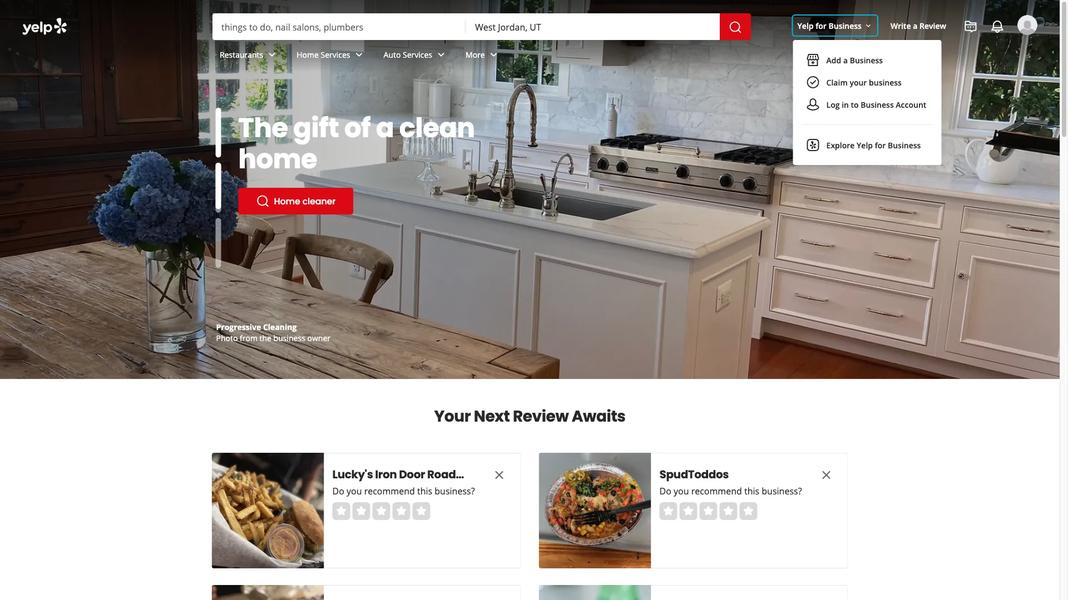 Task type: locate. For each thing, give the bounding box(es) containing it.
0 horizontal spatial you
[[347, 486, 362, 498]]

0 horizontal spatial rating element
[[332, 503, 430, 521]]

1 horizontal spatial for
[[875, 140, 886, 151]]

home down find 'field'
[[297, 49, 319, 60]]

business? for lucky's iron door roadhouse
[[435, 486, 475, 498]]

recommend down spudtoddos link
[[691, 486, 742, 498]]

1 horizontal spatial rating element
[[660, 503, 757, 521]]

1 services from the left
[[321, 49, 350, 60]]

rating element
[[332, 503, 430, 521], [660, 503, 757, 521]]

yelp
[[798, 20, 814, 31], [857, 140, 873, 151]]

1 select slide image from the top
[[216, 108, 221, 158]]

you for spudtoddos
[[674, 486, 689, 498]]

services inside the auto services link
[[403, 49, 432, 60]]

2 you from the left
[[674, 486, 689, 498]]

business?
[[435, 486, 475, 498], [762, 486, 802, 498]]

home services
[[297, 49, 350, 60]]

home for home cleaner
[[274, 195, 300, 208]]

services for home services
[[321, 49, 350, 60]]

0 vertical spatial review
[[920, 20, 946, 31]]

None search field
[[0, 0, 1060, 165]]

1 horizontal spatial business?
[[762, 486, 802, 498]]

home cleaner link
[[238, 188, 353, 215]]

1 this from the left
[[417, 486, 432, 498]]

1 horizontal spatial recommend
[[691, 486, 742, 498]]

do you recommend this business?
[[332, 486, 475, 498], [660, 486, 802, 498]]

1 horizontal spatial none field
[[475, 21, 711, 33]]

1 you from the left
[[347, 486, 362, 498]]

1 business? from the left
[[435, 486, 475, 498]]

you down lucky's
[[347, 486, 362, 498]]

your
[[850, 77, 867, 88]]

select slide image
[[216, 108, 221, 158], [216, 161, 221, 211]]

lucky's
[[332, 467, 373, 483]]

a inside button
[[843, 55, 848, 65]]

2 recommend from the left
[[691, 486, 742, 498]]

2 business? from the left
[[762, 486, 802, 498]]

1 horizontal spatial services
[[403, 49, 432, 60]]

cleaning
[[263, 322, 297, 332]]

business? for spudtoddos
[[762, 486, 802, 498]]

dismiss card image
[[493, 469, 506, 482]]

do you recommend this business? down spudtoddos link
[[660, 486, 802, 498]]

explore
[[826, 140, 855, 151]]

1 horizontal spatial do you recommend this business?
[[660, 486, 802, 498]]

2 vertical spatial a
[[376, 109, 394, 147]]

home right 24 search v2 image
[[274, 195, 300, 208]]

2 (no rating) image from the left
[[660, 503, 757, 521]]

business right the to
[[861, 99, 894, 110]]

0 vertical spatial select slide image
[[216, 108, 221, 158]]

spudtoddos link
[[660, 467, 799, 483]]

progressive cleaning photo from the business owner
[[216, 322, 330, 344]]

rating element down iron
[[332, 503, 430, 521]]

1 vertical spatial business
[[274, 333, 305, 344]]

1 horizontal spatial do
[[660, 486, 671, 498]]

for right explore
[[875, 140, 886, 151]]

this
[[417, 486, 432, 498], [744, 486, 759, 498]]

0 vertical spatial for
[[816, 20, 827, 31]]

1 horizontal spatial (no rating) image
[[660, 503, 757, 521]]

roadhouse
[[427, 467, 490, 483]]

a right of
[[376, 109, 394, 147]]

do
[[332, 486, 344, 498], [660, 486, 671, 498]]

business? down roadhouse at the bottom left of the page
[[435, 486, 475, 498]]

1 vertical spatial select slide image
[[216, 161, 221, 211]]

3 24 chevron down v2 image from the left
[[487, 48, 501, 61]]

the
[[238, 109, 288, 147]]

2 do from the left
[[660, 486, 671, 498]]

0 horizontal spatial business
[[274, 333, 305, 344]]

1 vertical spatial a
[[843, 55, 848, 65]]

1 rating element from the left
[[332, 503, 430, 521]]

2 none field from the left
[[475, 21, 711, 33]]

24 chevron down v2 image right auto services
[[435, 48, 448, 61]]

0 vertical spatial business
[[869, 77, 902, 88]]

photo of papito moe's - west jordan image
[[539, 586, 651, 601]]

1 horizontal spatial 24 chevron down v2 image
[[435, 48, 448, 61]]

services
[[321, 49, 350, 60], [403, 49, 432, 60]]

yelp right explore
[[857, 140, 873, 151]]

1 vertical spatial home
[[274, 195, 300, 208]]

1 horizontal spatial this
[[744, 486, 759, 498]]

0 horizontal spatial 24 chevron down v2 image
[[266, 48, 279, 61]]

do you recommend this business? down lucky's iron door roadhouse link
[[332, 486, 475, 498]]

2 horizontal spatial 24 chevron down v2 image
[[487, 48, 501, 61]]

account
[[896, 99, 926, 110]]

0 vertical spatial yelp
[[798, 20, 814, 31]]

2 horizontal spatial a
[[913, 20, 918, 31]]

select slide image left the
[[216, 108, 221, 158]]

1 do you recommend this business? from the left
[[332, 486, 475, 498]]

business down account
[[888, 140, 921, 151]]

home for home services
[[297, 49, 319, 60]]

terry t. image
[[1018, 15, 1038, 35]]

0 horizontal spatial do
[[332, 486, 344, 498]]

1 horizontal spatial yelp
[[857, 140, 873, 151]]

review
[[920, 20, 946, 31], [513, 406, 569, 428]]

Near text field
[[475, 21, 711, 33]]

1 24 chevron down v2 image from the left
[[266, 48, 279, 61]]

0 horizontal spatial yelp
[[798, 20, 814, 31]]

you
[[347, 486, 362, 498], [674, 486, 689, 498]]

yelp inside explore yelp for business button
[[857, 140, 873, 151]]

none field up home services link
[[221, 21, 457, 33]]

this for spudtoddos
[[744, 486, 759, 498]]

0 horizontal spatial recommend
[[364, 486, 415, 498]]

0 horizontal spatial services
[[321, 49, 350, 60]]

recommend
[[364, 486, 415, 498], [691, 486, 742, 498]]

more
[[466, 49, 485, 60]]

0 horizontal spatial a
[[376, 109, 394, 147]]

0 horizontal spatial none field
[[221, 21, 457, 33]]

home inside business categories element
[[297, 49, 319, 60]]

1 do from the left
[[332, 486, 344, 498]]

business
[[869, 77, 902, 88], [274, 333, 305, 344]]

None search field
[[213, 13, 753, 40]]

do down spudtoddos at right bottom
[[660, 486, 671, 498]]

progressive
[[216, 322, 261, 332]]

add a business button
[[802, 49, 933, 71]]

business? down spudtoddos link
[[762, 486, 802, 498]]

24 chevron down v2 image inside restaurants "link"
[[266, 48, 279, 61]]

1 none field from the left
[[221, 21, 457, 33]]

24 chevron down v2 image inside the auto services link
[[435, 48, 448, 61]]

1 vertical spatial for
[[875, 140, 886, 151]]

services right 'auto'
[[403, 49, 432, 60]]

you down spudtoddos at right bottom
[[674, 486, 689, 498]]

0 horizontal spatial for
[[816, 20, 827, 31]]

this down the door
[[417, 486, 432, 498]]

none field up business categories element
[[475, 21, 711, 33]]

1 vertical spatial review
[[513, 406, 569, 428]]

yelp up 24 add biz v2 image
[[798, 20, 814, 31]]

services inside home services link
[[321, 49, 350, 60]]

home services link
[[288, 40, 375, 72]]

the
[[260, 333, 271, 344]]

business inside progressive cleaning photo from the business owner
[[274, 333, 305, 344]]

24 chevron down v2 image inside more link
[[487, 48, 501, 61]]

auto services
[[384, 49, 432, 60]]

owner
[[307, 333, 330, 344]]

business
[[829, 20, 862, 31], [850, 55, 883, 65], [861, 99, 894, 110], [888, 140, 921, 151]]

(no rating) image down spudtoddos at right bottom
[[660, 503, 757, 521]]

1 vertical spatial yelp
[[857, 140, 873, 151]]

a
[[913, 20, 918, 31], [843, 55, 848, 65], [376, 109, 394, 147]]

do down lucky's
[[332, 486, 344, 498]]

none field find
[[221, 21, 457, 33]]

write
[[891, 20, 911, 31]]

2 do you recommend this business? from the left
[[660, 486, 802, 498]]

2 24 chevron down v2 image from the left
[[435, 48, 448, 61]]

review right write
[[920, 20, 946, 31]]

progressive cleaning link
[[216, 322, 297, 332]]

1 horizontal spatial business
[[869, 77, 902, 88]]

home
[[297, 49, 319, 60], [274, 195, 300, 208]]

recommend for spudtoddos
[[691, 486, 742, 498]]

2 rating element from the left
[[660, 503, 757, 521]]

0 horizontal spatial this
[[417, 486, 432, 498]]

spudtoddos
[[660, 467, 729, 483]]

1 (no rating) image from the left
[[332, 503, 430, 521]]

review right next
[[513, 406, 569, 428]]

None radio
[[332, 503, 350, 521], [372, 503, 390, 521], [393, 503, 410, 521], [680, 503, 697, 521], [740, 503, 757, 521], [332, 503, 350, 521], [372, 503, 390, 521], [393, 503, 410, 521], [680, 503, 697, 521], [740, 503, 757, 521]]

search image
[[729, 21, 742, 34]]

24 chevron down v2 image right restaurants
[[266, 48, 279, 61]]

None radio
[[352, 503, 370, 521], [413, 503, 430, 521], [660, 503, 677, 521], [700, 503, 717, 521], [720, 503, 737, 521], [352, 503, 370, 521], [413, 503, 430, 521], [660, 503, 677, 521], [700, 503, 717, 521], [720, 503, 737, 521]]

0 vertical spatial a
[[913, 20, 918, 31]]

0 horizontal spatial review
[[513, 406, 569, 428]]

lucky's iron door roadhouse
[[332, 467, 490, 483]]

1 horizontal spatial review
[[920, 20, 946, 31]]

do for lucky's iron door roadhouse
[[332, 486, 344, 498]]

select slide image left 24 search v2 image
[[216, 161, 221, 211]]

a inside the gift of a clean home
[[376, 109, 394, 147]]

rating element down spudtoddos at right bottom
[[660, 503, 757, 521]]

more link
[[457, 40, 509, 72]]

2 select slide image from the top
[[216, 161, 221, 211]]

for up 24 add biz v2 image
[[816, 20, 827, 31]]

gift
[[293, 109, 339, 147]]

of
[[344, 109, 371, 147]]

this down spudtoddos link
[[744, 486, 759, 498]]

review inside user actions "element"
[[920, 20, 946, 31]]

0 horizontal spatial do you recommend this business?
[[332, 486, 475, 498]]

0 horizontal spatial business?
[[435, 486, 475, 498]]

(no rating) image down iron
[[332, 503, 430, 521]]

your next review awaits
[[434, 406, 626, 428]]

business up claim your business button
[[850, 55, 883, 65]]

None field
[[221, 21, 457, 33], [475, 21, 711, 33]]

24 chevron down v2 image
[[266, 48, 279, 61], [435, 48, 448, 61], [487, 48, 501, 61]]

0 horizontal spatial (no rating) image
[[332, 503, 430, 521]]

1 horizontal spatial you
[[674, 486, 689, 498]]

business down cleaning
[[274, 333, 305, 344]]

24 chevron down v2 image right more on the top of page
[[487, 48, 501, 61]]

2 services from the left
[[403, 49, 432, 60]]

do for spudtoddos
[[660, 486, 671, 498]]

none field near
[[475, 21, 711, 33]]

a for add
[[843, 55, 848, 65]]

services left 24 chevron down v2 image
[[321, 49, 350, 60]]

0 vertical spatial home
[[297, 49, 319, 60]]

business up log in to business account
[[869, 77, 902, 88]]

a right write
[[913, 20, 918, 31]]

projects image
[[964, 20, 977, 33]]

2 this from the left
[[744, 486, 759, 498]]

(no rating) image
[[332, 503, 430, 521], [660, 503, 757, 521]]

for
[[816, 20, 827, 31], [875, 140, 886, 151]]

business inside button
[[869, 77, 902, 88]]

recommend down iron
[[364, 486, 415, 498]]

a right add
[[843, 55, 848, 65]]

1 horizontal spatial a
[[843, 55, 848, 65]]

review for next
[[513, 406, 569, 428]]

1 recommend from the left
[[364, 486, 415, 498]]

16 chevron down v2 image
[[864, 22, 873, 30]]



Task type: vqa. For each thing, say whether or not it's contained in the screenshot.
Dumpling Story on the bottom right
no



Task type: describe. For each thing, give the bounding box(es) containing it.
(no rating) image for spudtoddos
[[660, 503, 757, 521]]

awaits
[[572, 406, 626, 428]]

none search field containing yelp for business
[[0, 0, 1060, 165]]

write a review
[[891, 20, 946, 31]]

claim your business
[[826, 77, 902, 88]]

explore yelp for business button
[[802, 134, 933, 156]]

auto
[[384, 49, 401, 60]]

lucky's iron door roadhouse link
[[332, 467, 490, 483]]

business left 16 chevron down v2 image
[[829, 20, 862, 31]]

in
[[842, 99, 849, 110]]

24 chevron down v2 image for more
[[487, 48, 501, 61]]

this for lucky's iron door roadhouse
[[417, 486, 432, 498]]

24 chevron down v2 image
[[352, 48, 366, 61]]

dismiss card image
[[820, 469, 833, 482]]

to
[[851, 99, 859, 110]]

24 claim v2 image
[[806, 76, 820, 89]]

next
[[474, 406, 510, 428]]

photo of spudtoddos image
[[539, 453, 651, 569]]

rating element for spudtoddos
[[660, 503, 757, 521]]

do you recommend this business? for spudtoddos
[[660, 486, 802, 498]]

24 add biz v2 image
[[806, 53, 820, 67]]

a for write
[[913, 20, 918, 31]]

explore banner section banner
[[0, 0, 1060, 379]]

restaurants
[[220, 49, 263, 60]]

recommend for lucky's iron door roadhouse
[[364, 486, 415, 498]]

photo of lucky's iron door roadhouse image
[[212, 453, 324, 569]]

24 yelp for biz v2 image
[[806, 139, 820, 152]]

from
[[240, 333, 258, 344]]

add
[[826, 55, 841, 65]]

for inside explore yelp for business button
[[875, 140, 886, 151]]

log in to business account button
[[802, 93, 933, 116]]

business inside button
[[850, 55, 883, 65]]

photo of bombay garden image
[[212, 586, 324, 601]]

review for a
[[920, 20, 946, 31]]

restaurants link
[[211, 40, 288, 72]]

home
[[238, 140, 317, 178]]

do you recommend this business? for lucky's iron door roadhouse
[[332, 486, 475, 498]]

you for lucky's iron door roadhouse
[[347, 486, 362, 498]]

24 chevron down v2 image for restaurants
[[266, 48, 279, 61]]

claim
[[826, 77, 848, 88]]

yelp for business button
[[793, 16, 877, 36]]

services for auto services
[[403, 49, 432, 60]]

notifications image
[[991, 20, 1004, 33]]

24 search v2 image
[[256, 195, 270, 208]]

log in to business account
[[826, 99, 926, 110]]

claim your business button
[[802, 71, 933, 93]]

write a review link
[[886, 16, 951, 36]]

rating element for lucky's iron door roadhouse
[[332, 503, 430, 521]]

yelp inside yelp for business button
[[798, 20, 814, 31]]

24 chevron down v2 image for auto services
[[435, 48, 448, 61]]

add a business
[[826, 55, 883, 65]]

door
[[399, 467, 425, 483]]

user actions element
[[789, 14, 1053, 165]]

iron
[[375, 467, 397, 483]]

explore yelp for business
[[826, 140, 921, 151]]

the gift of a clean home
[[238, 109, 475, 178]]

yelp for business
[[798, 20, 862, 31]]

log
[[826, 99, 840, 110]]

for inside yelp for business button
[[816, 20, 827, 31]]

your
[[434, 406, 471, 428]]

24 friends v2 image
[[806, 98, 820, 111]]

home cleaner
[[274, 195, 336, 208]]

auto services link
[[375, 40, 457, 72]]

clean
[[399, 109, 475, 147]]

cleaner
[[302, 195, 336, 208]]

none search field inside search box
[[213, 13, 753, 40]]

photo
[[216, 333, 238, 344]]

(no rating) image for lucky's iron door roadhouse
[[332, 503, 430, 521]]

Find text field
[[221, 21, 457, 33]]

business categories element
[[211, 40, 1038, 72]]



